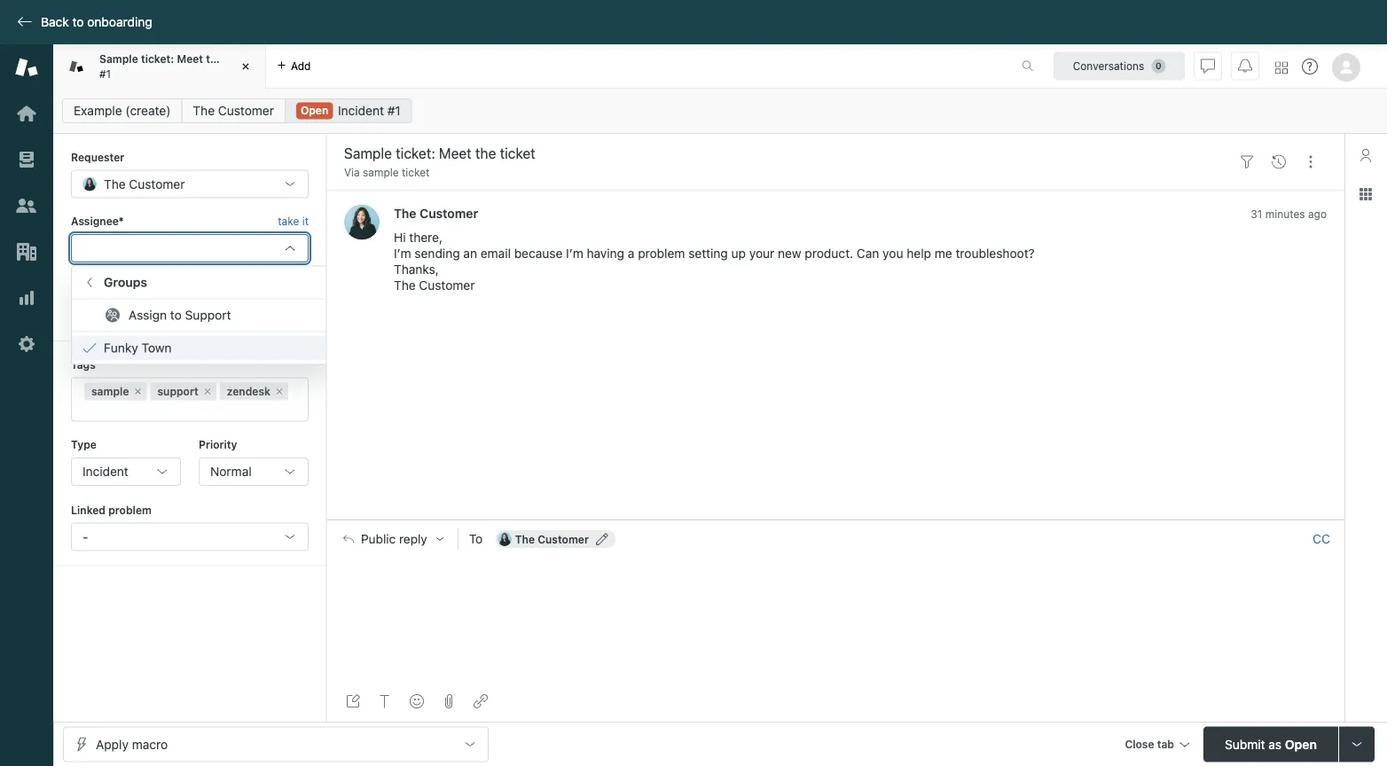 Task type: locate. For each thing, give the bounding box(es) containing it.
example (create) button
[[62, 98, 182, 123]]

to
[[72, 15, 84, 29], [170, 308, 182, 322]]

1 horizontal spatial the customer link
[[394, 206, 478, 220]]

to
[[469, 532, 483, 547]]

me
[[935, 246, 952, 261]]

0 vertical spatial sample
[[363, 166, 399, 179]]

the customer down close icon
[[193, 103, 274, 118]]

close tab button
[[1117, 727, 1197, 765]]

problem
[[638, 246, 685, 261], [108, 504, 152, 516]]

1 i'm from the left
[[394, 246, 411, 261]]

Subject field
[[341, 143, 1228, 164]]

back to onboarding link
[[0, 14, 161, 30]]

0 horizontal spatial problem
[[108, 504, 152, 516]]

take
[[278, 215, 299, 227]]

the inside requester element
[[104, 176, 126, 191]]

edit user image
[[596, 533, 608, 546]]

tab
[[1157, 739, 1175, 751]]

avatar image
[[344, 204, 380, 240]]

the down thanks, on the left of page
[[394, 278, 416, 293]]

open down add at left top
[[301, 104, 328, 117]]

0 horizontal spatial the customer link
[[181, 98, 286, 123]]

to inside option
[[170, 308, 182, 322]]

sample ticket: meet the ticket #1
[[99, 53, 256, 80]]

add
[[291, 60, 311, 72]]

remove image for support
[[202, 386, 213, 397]]

conversations
[[1073, 60, 1145, 72]]

1 horizontal spatial to
[[170, 308, 182, 322]]

zendesk products image
[[1276, 62, 1288, 74]]

i'm left having
[[566, 246, 584, 261]]

0 horizontal spatial i'm
[[394, 246, 411, 261]]

get help image
[[1302, 59, 1318, 75]]

close tab
[[1125, 739, 1175, 751]]

the customer inside secondary element
[[193, 103, 274, 118]]

take it button
[[278, 212, 309, 230]]

1 vertical spatial open
[[1285, 737, 1317, 752]]

0 vertical spatial the customer link
[[181, 98, 286, 123]]

31
[[1251, 208, 1263, 220]]

ticket
[[226, 53, 256, 65], [402, 166, 430, 179]]

incident #1
[[338, 103, 401, 118]]

cc button
[[1313, 532, 1331, 547]]

new
[[778, 246, 802, 261]]

assign
[[129, 308, 167, 322]]

incident for incident
[[83, 464, 129, 479]]

the right customer@example.com image
[[515, 533, 535, 546]]

help
[[907, 246, 931, 261]]

1 vertical spatial incident
[[83, 464, 129, 479]]

incident inside popup button
[[83, 464, 129, 479]]

the customer right customer@example.com image
[[515, 533, 589, 546]]

normal
[[210, 464, 252, 479]]

0 horizontal spatial open
[[301, 104, 328, 117]]

sample
[[363, 166, 399, 179], [91, 386, 129, 398]]

i'm down hi
[[394, 246, 411, 261]]

0 horizontal spatial incident
[[83, 464, 129, 479]]

customers image
[[15, 194, 38, 217]]

button displays agent's chat status as invisible. image
[[1201, 59, 1215, 73]]

troubleshoot?
[[956, 246, 1035, 261]]

the customer link
[[181, 98, 286, 123], [394, 206, 478, 220]]

incident button
[[71, 458, 181, 486]]

it
[[302, 215, 309, 227]]

open
[[301, 104, 328, 117], [1285, 737, 1317, 752]]

the customer link down close icon
[[181, 98, 286, 123]]

0 vertical spatial problem
[[638, 246, 685, 261]]

1 horizontal spatial remove image
[[274, 386, 285, 397]]

the down 'sample ticket: meet the ticket #1'
[[193, 103, 215, 118]]

views image
[[15, 148, 38, 171]]

remove image
[[133, 386, 143, 397]]

via sample ticket
[[344, 166, 430, 179]]

up
[[732, 246, 746, 261]]

linked
[[71, 504, 106, 516]]

incident
[[338, 103, 384, 118], [83, 464, 129, 479]]

displays possible ticket submission types image
[[1350, 738, 1364, 752]]

1 horizontal spatial open
[[1285, 737, 1317, 752]]

1 remove image from the left
[[202, 386, 213, 397]]

the down requester
[[104, 176, 126, 191]]

to right assign
[[170, 308, 182, 322]]

type
[[71, 439, 97, 451]]

2 i'm from the left
[[566, 246, 584, 261]]

product.
[[805, 246, 854, 261]]

ticket right the
[[226, 53, 256, 65]]

priority
[[199, 439, 237, 451]]

example
[[74, 103, 122, 118]]

0 horizontal spatial remove image
[[202, 386, 213, 397]]

customer inside the hi there, i'm sending an email because i'm having a problem setting up your new product. can you help me troubleshoot? thanks, the customer
[[419, 278, 475, 293]]

public
[[361, 532, 396, 547]]

customer left "edit user" image
[[538, 533, 589, 546]]

#1 down sample on the left of the page
[[99, 67, 111, 80]]

0 vertical spatial incident
[[338, 103, 384, 118]]

problem down the incident popup button
[[108, 504, 152, 516]]

back to onboarding
[[41, 15, 152, 29]]

tab
[[53, 44, 266, 89]]

a
[[628, 246, 635, 261]]

#1 inside secondary element
[[387, 103, 401, 118]]

1 vertical spatial sample
[[91, 386, 129, 398]]

organizations image
[[15, 240, 38, 263]]

1 horizontal spatial i'm
[[566, 246, 584, 261]]

zendesk support image
[[15, 56, 38, 79]]

email
[[481, 246, 511, 261]]

#1
[[99, 67, 111, 80], [387, 103, 401, 118]]

sample
[[99, 53, 138, 65]]

1 horizontal spatial incident
[[338, 103, 384, 118]]

#1 up via sample ticket
[[387, 103, 401, 118]]

sample right via
[[363, 166, 399, 179]]

incident for incident #1
[[338, 103, 384, 118]]

assignee* element
[[71, 234, 309, 262]]

secondary element
[[53, 93, 1387, 129]]

customer
[[218, 103, 274, 118], [129, 176, 185, 191], [420, 206, 478, 220], [419, 278, 475, 293], [538, 533, 589, 546]]

1 horizontal spatial problem
[[638, 246, 685, 261]]

0 vertical spatial #1
[[99, 67, 111, 80]]

an
[[463, 246, 477, 261]]

0 horizontal spatial to
[[72, 15, 84, 29]]

events image
[[1272, 155, 1286, 169]]

problem inside the hi there, i'm sending an email because i'm having a problem setting up your new product. can you help me troubleshoot? thanks, the customer
[[638, 246, 685, 261]]

2 remove image from the left
[[274, 386, 285, 397]]

hi there, i'm sending an email because i'm having a problem setting up your new product. can you help me troubleshoot? thanks, the customer
[[394, 230, 1035, 293]]

customer down sending
[[419, 278, 475, 293]]

the customer link up there,
[[394, 206, 478, 220]]

#1 inside 'sample ticket: meet the ticket #1'
[[99, 67, 111, 80]]

tabs tab list
[[53, 44, 1003, 89]]

incident inside secondary element
[[338, 103, 384, 118]]

remove image right zendesk at bottom
[[274, 386, 285, 397]]

the
[[193, 103, 215, 118], [104, 176, 126, 191], [394, 206, 417, 220], [394, 278, 416, 293], [515, 533, 535, 546]]

problem right a
[[638, 246, 685, 261]]

zendesk image
[[0, 765, 53, 766]]

0 vertical spatial to
[[72, 15, 84, 29]]

the customer
[[193, 103, 274, 118], [104, 176, 185, 191], [394, 206, 478, 220], [515, 533, 589, 546]]

incident down type
[[83, 464, 129, 479]]

the customer down requester
[[104, 176, 185, 191]]

incident up via
[[338, 103, 384, 118]]

take it
[[278, 215, 309, 227]]

customer inside requester element
[[129, 176, 185, 191]]

onboarding
[[87, 15, 152, 29]]

1 horizontal spatial #1
[[387, 103, 401, 118]]

to right back
[[72, 15, 84, 29]]

assignee*
[[71, 215, 124, 227]]

0 horizontal spatial #1
[[99, 67, 111, 80]]

funky
[[104, 341, 138, 355]]

customer down close icon
[[218, 103, 274, 118]]

remove image
[[202, 386, 213, 397], [274, 386, 285, 397]]

0 vertical spatial open
[[301, 104, 328, 117]]

open right as
[[1285, 737, 1317, 752]]

minutes
[[1266, 208, 1305, 220]]

1 vertical spatial #1
[[387, 103, 401, 118]]

meet
[[177, 53, 203, 65]]

can
[[857, 246, 880, 261]]

hide composer image
[[829, 513, 843, 527]]

having
[[587, 246, 625, 261]]

ticket right via
[[402, 166, 430, 179]]

1 vertical spatial to
[[170, 308, 182, 322]]

reply
[[399, 532, 427, 547]]

1 horizontal spatial sample
[[363, 166, 399, 179]]

remove image right 'support'
[[202, 386, 213, 397]]

submit
[[1225, 737, 1266, 752]]

sample left remove image on the left bottom of page
[[91, 386, 129, 398]]

1 horizontal spatial ticket
[[402, 166, 430, 179]]

0 vertical spatial ticket
[[226, 53, 256, 65]]

0 horizontal spatial ticket
[[226, 53, 256, 65]]

customer up assignee* field
[[129, 176, 185, 191]]

filter image
[[1240, 155, 1254, 169]]

i'm
[[394, 246, 411, 261], [566, 246, 584, 261]]

close image
[[237, 58, 255, 75]]



Task type: vqa. For each thing, say whether or not it's contained in the screenshot.
link,
no



Task type: describe. For each thing, give the bounding box(es) containing it.
there,
[[409, 230, 443, 245]]

tab containing sample ticket: meet the ticket
[[53, 44, 266, 89]]

reporting image
[[15, 287, 38, 310]]

back
[[41, 15, 69, 29]]

main element
[[0, 44, 53, 766]]

0 horizontal spatial sample
[[91, 386, 129, 398]]

the up hi
[[394, 206, 417, 220]]

apps image
[[1359, 187, 1373, 201]]

to for onboarding
[[72, 15, 84, 29]]

sending
[[415, 246, 460, 261]]

the customer inside requester element
[[104, 176, 185, 191]]

to for support
[[170, 308, 182, 322]]

add attachment image
[[442, 695, 456, 709]]

example (create)
[[74, 103, 171, 118]]

format text image
[[378, 695, 392, 709]]

assignee* list box
[[71, 266, 333, 365]]

open inside secondary element
[[301, 104, 328, 117]]

tags
[[71, 359, 96, 371]]

requester element
[[71, 170, 309, 198]]

add link (cmd k) image
[[474, 695, 488, 709]]

the
[[206, 53, 223, 65]]

ticket actions image
[[1304, 155, 1318, 169]]

cc
[[1313, 532, 1331, 547]]

1 vertical spatial ticket
[[402, 166, 430, 179]]

public reply button
[[327, 521, 458, 558]]

the customer link inside secondary element
[[181, 98, 286, 123]]

1 vertical spatial problem
[[108, 504, 152, 516]]

the inside secondary element
[[193, 103, 215, 118]]

customer up there,
[[420, 206, 478, 220]]

apply macro
[[96, 737, 168, 752]]

setting
[[689, 246, 728, 261]]

draft mode image
[[346, 695, 360, 709]]

groups option
[[72, 270, 332, 295]]

conversations button
[[1054, 52, 1185, 80]]

admin image
[[15, 333, 38, 356]]

funky town option
[[72, 336, 332, 361]]

assign to support option
[[72, 303, 332, 328]]

close
[[1125, 739, 1155, 751]]

you
[[883, 246, 904, 261]]

customer@example.com image
[[497, 532, 512, 547]]

add button
[[266, 44, 322, 88]]

Assignee* field
[[83, 240, 276, 256]]

assign to support
[[129, 308, 231, 322]]

zendesk
[[227, 386, 271, 398]]

(create)
[[125, 103, 171, 118]]

-
[[83, 530, 88, 544]]

apply
[[96, 737, 129, 752]]

because
[[514, 246, 563, 261]]

notifications image
[[1238, 59, 1253, 73]]

groups
[[104, 275, 147, 290]]

the customer up there,
[[394, 206, 478, 220]]

get started image
[[15, 102, 38, 125]]

via
[[344, 166, 360, 179]]

ticket inside 'sample ticket: meet the ticket #1'
[[226, 53, 256, 65]]

support
[[157, 386, 199, 398]]

31 minutes ago
[[1251, 208, 1327, 220]]

customer inside secondary element
[[218, 103, 274, 118]]

insert emojis image
[[410, 695, 424, 709]]

1 vertical spatial the customer link
[[394, 206, 478, 220]]

thanks,
[[394, 262, 439, 277]]

ticket:
[[141, 53, 174, 65]]

requester
[[71, 151, 125, 163]]

as
[[1269, 737, 1282, 752]]

public reply
[[361, 532, 427, 547]]

support
[[185, 308, 231, 322]]

hi
[[394, 230, 406, 245]]

normal button
[[199, 458, 309, 486]]

town
[[142, 341, 172, 355]]

31 minutes ago text field
[[1251, 208, 1327, 220]]

the inside the hi there, i'm sending an email because i'm having a problem setting up your new product. can you help me troubleshoot? thanks, the customer
[[394, 278, 416, 293]]

customer context image
[[1359, 148, 1373, 162]]

funky town
[[104, 341, 172, 355]]

submit as open
[[1225, 737, 1317, 752]]

your
[[749, 246, 775, 261]]

ago
[[1308, 208, 1327, 220]]

remove image for zendesk
[[274, 386, 285, 397]]

linked problem element
[[71, 523, 309, 551]]

macro
[[132, 737, 168, 752]]

linked problem
[[71, 504, 152, 516]]



